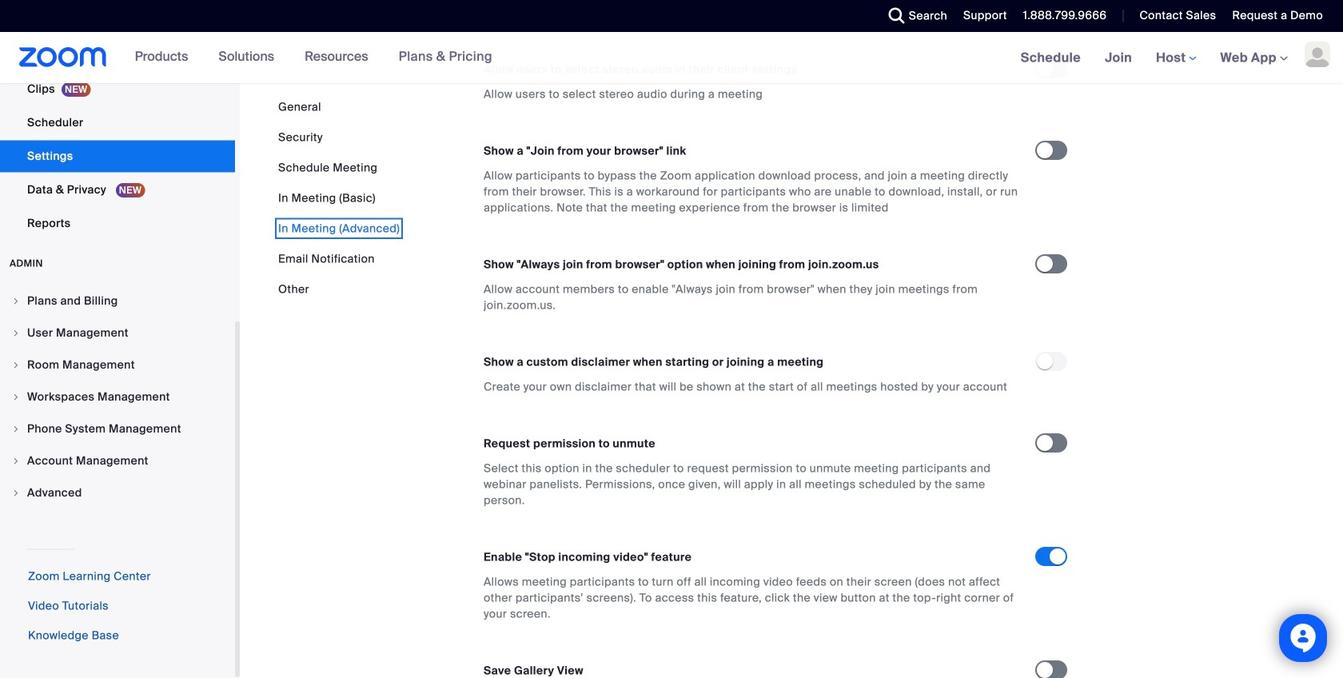 Task type: vqa. For each thing, say whether or not it's contained in the screenshot.
How To Use button
no



Task type: describe. For each thing, give the bounding box(es) containing it.
4 menu item from the top
[[0, 382, 235, 412]]

meetings navigation
[[1009, 32, 1344, 84]]

right image for sixth menu item from the top of the admin menu menu
[[11, 456, 21, 466]]

right image for first menu item from the bottom
[[11, 488, 21, 498]]

right image for 3rd menu item from the top of the admin menu menu
[[11, 360, 21, 370]]

1 menu item from the top
[[0, 286, 235, 316]]

2 menu item from the top
[[0, 318, 235, 348]]

right image for 7th menu item from the bottom
[[11, 296, 21, 306]]

admin menu menu
[[0, 286, 235, 510]]

right image for sixth menu item from the bottom of the admin menu menu
[[11, 328, 21, 338]]

7 menu item from the top
[[0, 478, 235, 508]]

personal menu menu
[[0, 0, 235, 241]]



Task type: locate. For each thing, give the bounding box(es) containing it.
right image for fourth menu item from the top of the admin menu menu
[[11, 392, 21, 402]]

0 vertical spatial right image
[[11, 296, 21, 306]]

4 right image from the top
[[11, 488, 21, 498]]

banner
[[0, 32, 1344, 84]]

6 menu item from the top
[[0, 446, 235, 476]]

right image for 3rd menu item from the bottom
[[11, 424, 21, 434]]

1 vertical spatial right image
[[11, 424, 21, 434]]

1 right image from the top
[[11, 328, 21, 338]]

3 right image from the top
[[11, 392, 21, 402]]

menu item
[[0, 286, 235, 316], [0, 318, 235, 348], [0, 350, 235, 380], [0, 382, 235, 412], [0, 414, 235, 444], [0, 446, 235, 476], [0, 478, 235, 508]]

2 vertical spatial right image
[[11, 456, 21, 466]]

2 right image from the top
[[11, 424, 21, 434]]

menu bar
[[278, 99, 400, 297]]

2 right image from the top
[[11, 360, 21, 370]]

3 menu item from the top
[[0, 350, 235, 380]]

profile picture image
[[1305, 42, 1331, 67]]

zoom logo image
[[19, 47, 107, 67]]

product information navigation
[[123, 32, 505, 83]]

3 right image from the top
[[11, 456, 21, 466]]

right image
[[11, 328, 21, 338], [11, 360, 21, 370], [11, 392, 21, 402], [11, 488, 21, 498]]

right image
[[11, 296, 21, 306], [11, 424, 21, 434], [11, 456, 21, 466]]

1 right image from the top
[[11, 296, 21, 306]]

5 menu item from the top
[[0, 414, 235, 444]]



